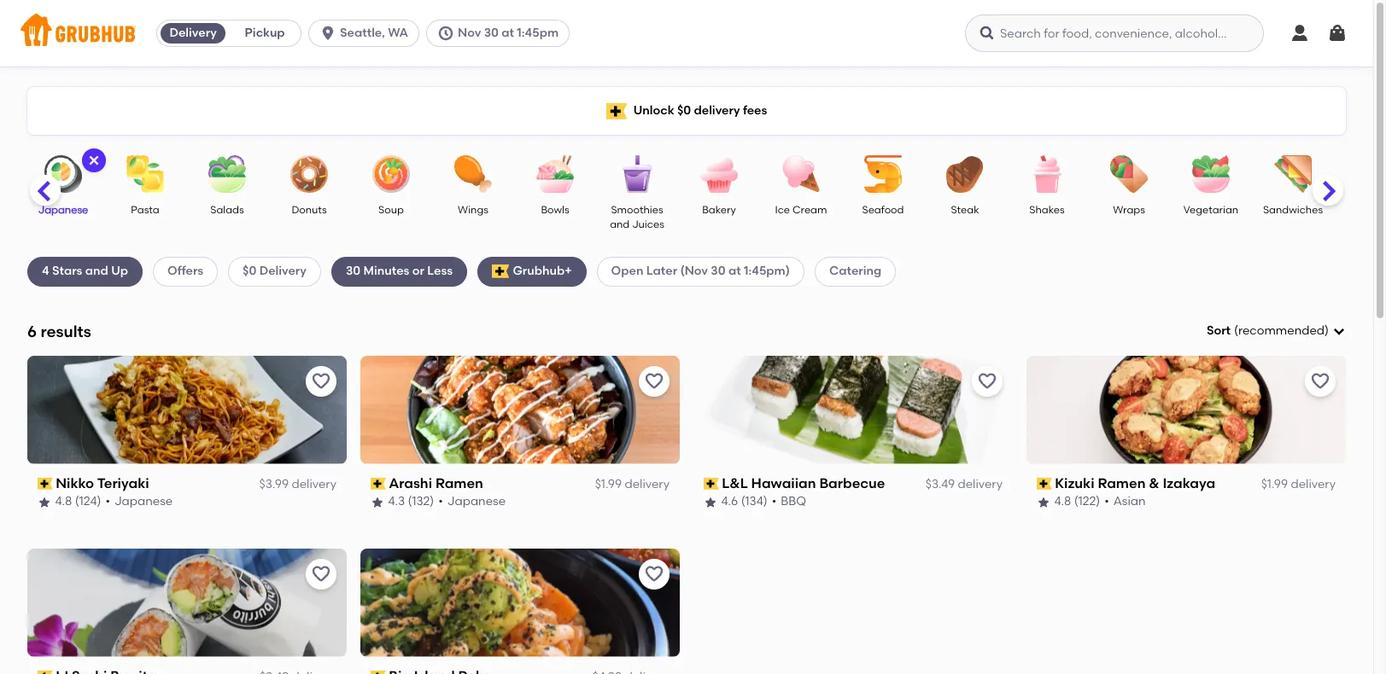 Task type: locate. For each thing, give the bounding box(es) containing it.
salads
[[210, 204, 244, 216]]

3 star icon image from the left
[[704, 496, 718, 510]]

and left up
[[85, 264, 108, 279]]

1 horizontal spatial at
[[729, 264, 741, 279]]

japanese down arashi ramen
[[448, 495, 506, 509]]

1 horizontal spatial japanese
[[115, 495, 173, 509]]

nikko teriyaki logo image
[[27, 356, 347, 465]]

save this restaurant button
[[306, 366, 337, 397], [639, 366, 670, 397], [972, 366, 1003, 397], [1305, 366, 1336, 397], [306, 559, 337, 590], [639, 559, 670, 590]]

$1.99 for arashi ramen
[[595, 478, 622, 492]]

0 vertical spatial $0
[[677, 103, 691, 118]]

and inside smoothies and juices
[[610, 219, 630, 231]]

4.8 down kizuki
[[1055, 495, 1072, 509]]

0 horizontal spatial $1.99 delivery
[[595, 478, 670, 492]]

$3.99 delivery
[[259, 478, 337, 492]]

big island poke logo image
[[361, 549, 680, 658]]

ramen
[[436, 476, 484, 492], [1099, 476, 1146, 492]]

star icon image left 4.3
[[371, 496, 384, 510]]

Search for food, convenience, alcohol... search field
[[965, 15, 1264, 52]]

grubhub plus flag logo image
[[606, 103, 627, 119], [492, 265, 509, 279]]

1 horizontal spatial 4.8
[[1055, 495, 1072, 509]]

1:45pm
[[517, 26, 559, 40]]

nov 30 at 1:45pm
[[458, 26, 559, 40]]

• down nikko teriyaki
[[106, 495, 111, 509]]

2 • from the left
[[439, 495, 444, 509]]

1 horizontal spatial grubhub plus flag logo image
[[606, 103, 627, 119]]

$0
[[677, 103, 691, 118], [243, 264, 257, 279]]

save this restaurant image inside button
[[644, 371, 665, 392]]

0 horizontal spatial 30
[[346, 264, 361, 279]]

4.3 (132)
[[389, 495, 435, 509]]

fees
[[743, 103, 767, 118]]

vegetarian
[[1184, 204, 1239, 216]]

delivery for kizuki ramen & izakaya
[[1291, 478, 1336, 492]]

results
[[41, 322, 91, 341]]

1 horizontal spatial $1.99
[[1262, 478, 1288, 492]]

0 vertical spatial save this restaurant image
[[644, 371, 665, 392]]

0 horizontal spatial save this restaurant image
[[311, 564, 331, 585]]

$0 delivery
[[243, 264, 307, 279]]

minutes
[[364, 264, 410, 279]]

save this restaurant image for ij sushi burrito logo
[[311, 564, 331, 585]]

(132)
[[408, 495, 435, 509]]

6
[[27, 322, 37, 341]]

$0 right offers
[[243, 264, 257, 279]]

30 left minutes
[[346, 264, 361, 279]]

2 horizontal spatial japanese
[[448, 495, 506, 509]]

svg image inside nov 30 at 1:45pm button
[[437, 25, 454, 42]]

smoothies and juices image
[[607, 155, 667, 193]]

4.8
[[56, 495, 72, 509], [1055, 495, 1072, 509]]

1 horizontal spatial $1.99 delivery
[[1262, 478, 1336, 492]]

1 subscription pass image from the top
[[371, 478, 386, 490]]

0 horizontal spatial svg image
[[320, 25, 337, 42]]

1 star icon image from the left
[[38, 496, 51, 510]]

30 right (nov
[[711, 264, 726, 279]]

1 $1.99 from the left
[[595, 478, 622, 492]]

main navigation navigation
[[0, 0, 1374, 67]]

kizuki ramen & izakaya logo image
[[1027, 356, 1346, 465]]

save this restaurant button for nikko teriyaki
[[306, 366, 337, 397]]

1 • from the left
[[106, 495, 111, 509]]

• japanese down arashi ramen
[[439, 495, 506, 509]]

• for arashi
[[439, 495, 444, 509]]

0 horizontal spatial delivery
[[170, 26, 217, 40]]

0 vertical spatial delivery
[[170, 26, 217, 40]]

• for l&l
[[772, 495, 777, 509]]

delivery left pickup
[[170, 26, 217, 40]]

)
[[1325, 324, 1329, 338]]

2 ramen from the left
[[1099, 476, 1146, 492]]

1 vertical spatial at
[[729, 264, 741, 279]]

bowls image
[[525, 155, 585, 193]]

donuts
[[292, 204, 327, 216]]

0 horizontal spatial grubhub plus flag logo image
[[492, 265, 509, 279]]

seattle, wa
[[340, 26, 408, 40]]

1 horizontal spatial save this restaurant image
[[644, 371, 665, 392]]

(
[[1235, 324, 1239, 338]]

bakery
[[702, 204, 736, 216]]

0 horizontal spatial japanese
[[38, 204, 88, 216]]

later
[[647, 264, 678, 279]]

0 vertical spatial at
[[502, 26, 514, 40]]

1 vertical spatial subscription pass image
[[371, 671, 386, 675]]

1 ramen from the left
[[436, 476, 484, 492]]

seafood
[[862, 204, 904, 216]]

bakery image
[[689, 155, 749, 193]]

ramen right arashi
[[436, 476, 484, 492]]

•
[[106, 495, 111, 509], [439, 495, 444, 509], [772, 495, 777, 509], [1105, 495, 1110, 509]]

delivery
[[170, 26, 217, 40], [259, 264, 307, 279]]

svg image
[[1290, 23, 1311, 44], [320, 25, 337, 42]]

0 horizontal spatial at
[[502, 26, 514, 40]]

• down arashi ramen
[[439, 495, 444, 509]]

$1.99 delivery
[[595, 478, 670, 492], [1262, 478, 1336, 492]]

None field
[[1207, 323, 1346, 340]]

• japanese for nikko teriyaki
[[106, 495, 173, 509]]

1 horizontal spatial svg image
[[1290, 23, 1311, 44]]

grubhub plus flag logo image left unlock
[[606, 103, 627, 119]]

• japanese down 'teriyaki' in the left bottom of the page
[[106, 495, 173, 509]]

• left bbq
[[772, 495, 777, 509]]

0 vertical spatial subscription pass image
[[371, 478, 386, 490]]

japanese for arashi ramen
[[448, 495, 506, 509]]

star icon image left 4.8 (124)
[[38, 496, 51, 510]]

0 horizontal spatial 4.8
[[56, 495, 72, 509]]

1 horizontal spatial 30
[[484, 26, 499, 40]]

ramen for kizuki
[[1099, 476, 1146, 492]]

ice cream image
[[771, 155, 831, 193]]

4
[[42, 264, 49, 279]]

asian
[[1114, 495, 1147, 509]]

4.8 down "nikko"
[[56, 495, 72, 509]]

30 right nov in the left of the page
[[484, 26, 499, 40]]

star icon image
[[38, 496, 51, 510], [371, 496, 384, 510], [704, 496, 718, 510], [1037, 496, 1051, 510]]

wings
[[458, 204, 489, 216]]

0 horizontal spatial $1.99
[[595, 478, 622, 492]]

0 horizontal spatial $0
[[243, 264, 257, 279]]

1 $1.99 delivery from the left
[[595, 478, 670, 492]]

shakes image
[[1017, 155, 1077, 193]]

1 • japanese from the left
[[106, 495, 173, 509]]

1 horizontal spatial • japanese
[[439, 495, 506, 509]]

at left 1:45pm
[[502, 26, 514, 40]]

1 vertical spatial save this restaurant image
[[311, 564, 331, 585]]

save this restaurant image
[[644, 371, 665, 392], [311, 564, 331, 585]]

• right (122)
[[1105, 495, 1110, 509]]

save this restaurant image for l&l hawaiian barbecue
[[977, 371, 998, 392]]

1 horizontal spatial delivery
[[259, 264, 307, 279]]

delivery for nikko teriyaki
[[292, 478, 337, 492]]

ramen up • asian on the bottom of page
[[1099, 476, 1146, 492]]

1 horizontal spatial ramen
[[1099, 476, 1146, 492]]

grubhub plus flag logo image left grubhub+
[[492, 265, 509, 279]]

1 vertical spatial $0
[[243, 264, 257, 279]]

2 star icon image from the left
[[371, 496, 384, 510]]

30
[[484, 26, 499, 40], [346, 264, 361, 279], [711, 264, 726, 279]]

subscription pass image for kizuki ramen & izakaya
[[1037, 478, 1052, 490]]

delivery down donuts
[[259, 264, 307, 279]]

2 4.8 from the left
[[1055, 495, 1072, 509]]

0 horizontal spatial • japanese
[[106, 495, 173, 509]]

star icon image left 4.6
[[704, 496, 718, 510]]

star icon image for l&l hawaiian barbecue
[[704, 496, 718, 510]]

wa
[[388, 26, 408, 40]]

0 vertical spatial and
[[610, 219, 630, 231]]

at inside button
[[502, 26, 514, 40]]

subscription pass image
[[38, 478, 53, 490], [704, 478, 719, 490], [1037, 478, 1052, 490], [38, 671, 53, 675]]

1 vertical spatial delivery
[[259, 264, 307, 279]]

and down smoothies
[[610, 219, 630, 231]]

1 vertical spatial grubhub plus flag logo image
[[492, 265, 509, 279]]

at left 1:45pm)
[[729, 264, 741, 279]]

0 horizontal spatial ramen
[[436, 476, 484, 492]]

0 horizontal spatial and
[[85, 264, 108, 279]]

svg image
[[1328, 23, 1348, 44], [437, 25, 454, 42], [979, 25, 996, 42], [87, 154, 101, 167], [1333, 325, 1346, 338]]

• japanese for arashi ramen
[[439, 495, 506, 509]]

• for kizuki
[[1105, 495, 1110, 509]]

$1.99
[[595, 478, 622, 492], [1262, 478, 1288, 492]]

2 $1.99 from the left
[[1262, 478, 1288, 492]]

4 star icon image from the left
[[1037, 496, 1051, 510]]

2 $1.99 delivery from the left
[[1262, 478, 1336, 492]]

6 results
[[27, 322, 91, 341]]

30 minutes or less
[[346, 264, 453, 279]]

30 inside button
[[484, 26, 499, 40]]

japanese down japanese image
[[38, 204, 88, 216]]

bbq
[[781, 495, 807, 509]]

0 vertical spatial grubhub plus flag logo image
[[606, 103, 627, 119]]

l&l hawaiian barbecue logo image
[[694, 356, 1013, 465]]

delivery
[[694, 103, 740, 118], [292, 478, 337, 492], [625, 478, 670, 492], [958, 478, 1003, 492], [1291, 478, 1336, 492]]

$0 right unlock
[[677, 103, 691, 118]]

catering
[[830, 264, 882, 279]]

nikko
[[56, 476, 94, 492]]

open
[[611, 264, 644, 279]]

pickup
[[245, 26, 285, 40]]

ij sushi burrito logo image
[[27, 549, 347, 658]]

subscription pass image
[[371, 478, 386, 490], [371, 671, 386, 675]]

at
[[502, 26, 514, 40], [729, 264, 741, 279]]

4 • from the left
[[1105, 495, 1110, 509]]

star icon image left 4.8 (122)
[[1037, 496, 1051, 510]]

2 • japanese from the left
[[439, 495, 506, 509]]

1 4.8 from the left
[[56, 495, 72, 509]]

kids menu image
[[1346, 155, 1387, 193]]

and
[[610, 219, 630, 231], [85, 264, 108, 279]]

ice cream
[[775, 204, 827, 216]]

1 horizontal spatial and
[[610, 219, 630, 231]]

3 • from the left
[[772, 495, 777, 509]]

• for nikko
[[106, 495, 111, 509]]

japanese down 'teriyaki' in the left bottom of the page
[[115, 495, 173, 509]]

japanese
[[38, 204, 88, 216], [115, 495, 173, 509], [448, 495, 506, 509]]

save this restaurant image
[[311, 371, 331, 392], [977, 371, 998, 392], [1311, 371, 1331, 392], [644, 564, 665, 585]]

$3.99
[[259, 478, 289, 492]]

japanese image
[[33, 155, 93, 193]]



Task type: vqa. For each thing, say whether or not it's contained in the screenshot.
roll, within the the Creamy salmon poke, 3 salmon sashimi, 2 salmon sushi, philly roll, seaweed salad, pickled radish
no



Task type: describe. For each thing, give the bounding box(es) containing it.
sandwiches image
[[1264, 155, 1323, 193]]

4.6
[[722, 495, 739, 509]]

1 vertical spatial and
[[85, 264, 108, 279]]

4.6 (134)
[[722, 495, 768, 509]]

soup image
[[361, 155, 421, 193]]

steak image
[[935, 155, 995, 193]]

4.8 (124)
[[56, 495, 102, 509]]

wraps image
[[1100, 155, 1159, 193]]

nov
[[458, 26, 481, 40]]

grubhub+
[[513, 264, 572, 279]]

star icon image for arashi ramen
[[371, 496, 384, 510]]

steak
[[951, 204, 980, 216]]

l&l
[[722, 476, 749, 492]]

star icon image for kizuki ramen & izakaya
[[1037, 496, 1051, 510]]

save this restaurant image for arashi ramen logo
[[644, 371, 665, 392]]

seattle, wa button
[[309, 20, 426, 47]]

pasta
[[131, 204, 159, 216]]

wings image
[[443, 155, 503, 193]]

less
[[427, 264, 453, 279]]

sandwiches
[[1263, 204, 1323, 216]]

shakes
[[1030, 204, 1065, 216]]

$1.99 for kizuki ramen & izakaya
[[1262, 478, 1288, 492]]

delivery button
[[157, 20, 229, 47]]

izakaya
[[1164, 476, 1216, 492]]

or
[[412, 264, 425, 279]]

soup
[[379, 204, 404, 216]]

nov 30 at 1:45pm button
[[426, 20, 577, 47]]

seattle,
[[340, 26, 385, 40]]

salads image
[[197, 155, 257, 193]]

save this restaurant button for kizuki ramen & izakaya
[[1305, 366, 1336, 397]]

donuts image
[[279, 155, 339, 193]]

delivery for arashi ramen
[[625, 478, 670, 492]]

wraps
[[1113, 204, 1146, 216]]

4.8 for nikko teriyaki
[[56, 495, 72, 509]]

2 subscription pass image from the top
[[371, 671, 386, 675]]

save this restaurant button for l&l hawaiian barbecue
[[972, 366, 1003, 397]]

star icon image for nikko teriyaki
[[38, 496, 51, 510]]

nikko teriyaki
[[56, 476, 150, 492]]

teriyaki
[[97, 476, 150, 492]]

4.8 for kizuki ramen & izakaya
[[1055, 495, 1072, 509]]

delivery for l&l hawaiian barbecue
[[958, 478, 1003, 492]]

kizuki ramen & izakaya
[[1056, 476, 1216, 492]]

vegetarian image
[[1182, 155, 1241, 193]]

• bbq
[[772, 495, 807, 509]]

4.8 (122)
[[1055, 495, 1101, 509]]

$1.99 delivery for kizuki ramen & izakaya
[[1262, 478, 1336, 492]]

ice
[[775, 204, 790, 216]]

4 stars and up
[[42, 264, 128, 279]]

(124)
[[75, 495, 102, 509]]

ramen for arashi
[[436, 476, 484, 492]]

up
[[111, 264, 128, 279]]

1:45pm)
[[744, 264, 790, 279]]

hawaiian
[[752, 476, 817, 492]]

l&l hawaiian barbecue
[[722, 476, 886, 492]]

arashi ramen
[[389, 476, 484, 492]]

(134)
[[742, 495, 768, 509]]

&
[[1150, 476, 1160, 492]]

arashi
[[389, 476, 433, 492]]

smoothies
[[611, 204, 663, 216]]

sort
[[1207, 324, 1231, 338]]

kizuki
[[1056, 476, 1095, 492]]

$1.99 delivery for arashi ramen
[[595, 478, 670, 492]]

grubhub plus flag logo image for grubhub+
[[492, 265, 509, 279]]

(122)
[[1075, 495, 1101, 509]]

subscription pass image for nikko teriyaki
[[38, 478, 53, 490]]

stars
[[52, 264, 82, 279]]

4.3
[[389, 495, 406, 509]]

subscription pass image for l&l hawaiian barbecue
[[704, 478, 719, 490]]

barbecue
[[820, 476, 886, 492]]

2 horizontal spatial 30
[[711, 264, 726, 279]]

unlock
[[634, 103, 675, 118]]

pasta image
[[115, 155, 175, 193]]

japanese for nikko teriyaki
[[115, 495, 173, 509]]

sort ( recommended )
[[1207, 324, 1329, 338]]

• asian
[[1105, 495, 1147, 509]]

arashi ramen logo image
[[361, 356, 680, 465]]

1 horizontal spatial $0
[[677, 103, 691, 118]]

juices
[[632, 219, 665, 231]]

$3.49 delivery
[[926, 478, 1003, 492]]

svg image inside the seattle, wa 'button'
[[320, 25, 337, 42]]

grubhub plus flag logo image for unlock $0 delivery fees
[[606, 103, 627, 119]]

cream
[[793, 204, 827, 216]]

offers
[[168, 264, 203, 279]]

recommended
[[1239, 324, 1325, 338]]

unlock $0 delivery fees
[[634, 103, 767, 118]]

seafood image
[[853, 155, 913, 193]]

none field containing sort
[[1207, 323, 1346, 340]]

save this restaurant image for nikko teriyaki
[[311, 371, 331, 392]]

save this restaurant image for kizuki ramen & izakaya
[[1311, 371, 1331, 392]]

save this restaurant button for arashi ramen
[[639, 366, 670, 397]]

bowls
[[541, 204, 569, 216]]

(nov
[[680, 264, 708, 279]]

$3.49
[[926, 478, 955, 492]]

open later (nov 30 at 1:45pm)
[[611, 264, 790, 279]]

smoothies and juices
[[610, 204, 665, 231]]

delivery inside button
[[170, 26, 217, 40]]

pickup button
[[229, 20, 301, 47]]



